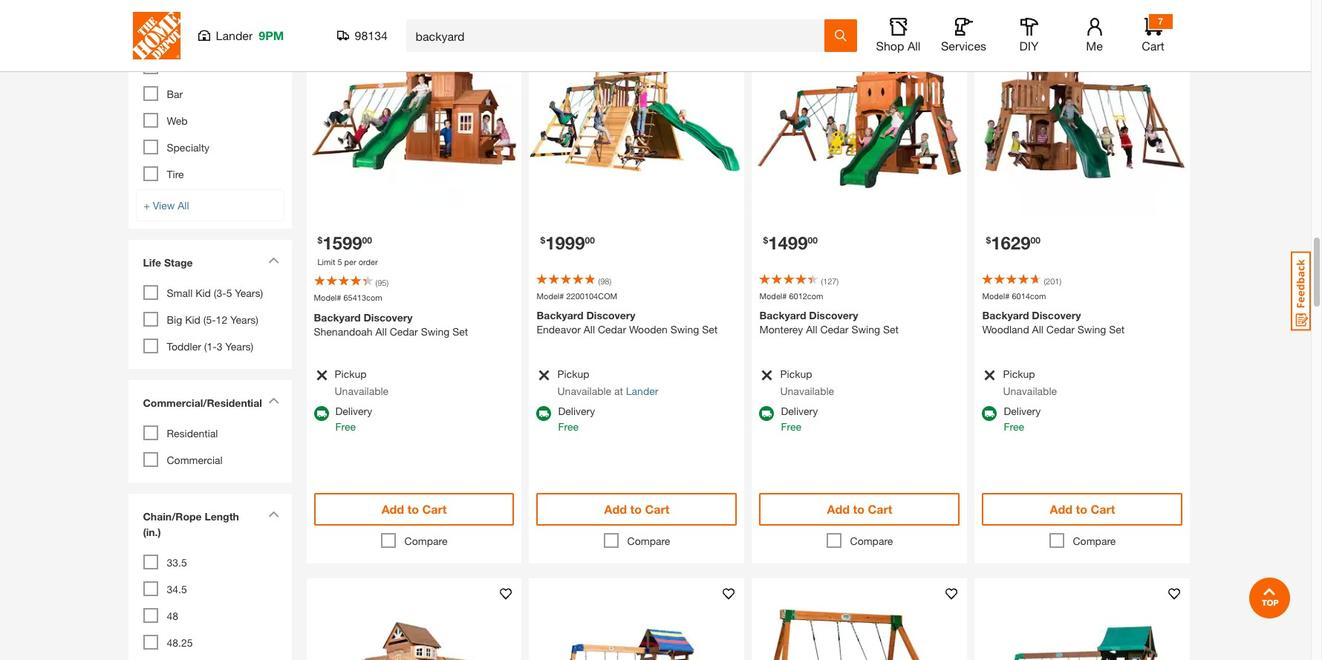 Task type: describe. For each thing, give the bounding box(es) containing it.
residential
[[167, 427, 218, 440]]

discovery for 1999
[[587, 309, 636, 322]]

type
[[176, 30, 200, 43]]

cart for 1629
[[1091, 502, 1116, 516]]

201
[[1046, 276, 1060, 286]]

view
[[153, 199, 175, 212]]

chain/rope length (in.)
[[143, 511, 239, 539]]

) for 1499
[[837, 276, 839, 286]]

shop
[[877, 39, 905, 53]]

small kid (3-5 years)
[[167, 287, 263, 299]]

add to cart for 1499
[[828, 502, 893, 516]]

model# 2200104com
[[537, 291, 618, 301]]

What can we help you find today? search field
[[416, 20, 824, 51]]

add to cart button for 1629
[[983, 493, 1183, 526]]

model# 6012com
[[760, 291, 824, 301]]

lakewood all cedar wooden swing set image
[[975, 579, 1191, 661]]

commercial link
[[167, 454, 223, 467]]

$ for 1629
[[986, 235, 991, 246]]

tire
[[167, 168, 184, 181]]

model# for 1499
[[760, 291, 787, 301]]

pickup unavailable for limit
[[335, 368, 389, 398]]

( 201 )
[[1044, 276, 1062, 286]]

discovery for 1499
[[810, 309, 859, 322]]

toddler (1-3 years)
[[167, 340, 254, 353]]

bay pointe all cedar wooden swing set image
[[529, 579, 745, 661]]

years) for big kid (5-12 years)
[[230, 314, 259, 326]]

specialty link
[[167, 141, 210, 154]]

set for limit
[[453, 325, 468, 338]]

1 to from the left
[[408, 502, 419, 516]]

tire link
[[167, 168, 184, 181]]

free for 1999
[[558, 421, 579, 433]]

residential link
[[167, 427, 218, 440]]

kid for small
[[196, 287, 211, 299]]

all for 1629
[[1033, 324, 1044, 336]]

1 add to cart button from the left
[[314, 493, 515, 526]]

limited stock for pickup image for 1629
[[983, 369, 997, 382]]

cart 7
[[1142, 16, 1165, 53]]

life
[[143, 256, 161, 269]]

endeavor
[[537, 324, 581, 336]]

unavailable for 1629
[[1004, 385, 1058, 398]]

available shipping image for 1629
[[983, 406, 998, 421]]

specialty
[[167, 141, 210, 154]]

belt
[[167, 61, 185, 74]]

cart for 1499
[[868, 502, 893, 516]]

backyard for 1999
[[537, 309, 584, 322]]

34.5
[[167, 583, 187, 596]]

3
[[217, 340, 223, 353]]

backyard discovery shenandoah all cedar swing set
[[314, 311, 468, 338]]

1 add to cart from the left
[[382, 502, 447, 516]]

98134 button
[[337, 28, 388, 43]]

( 127 )
[[822, 276, 839, 286]]

services
[[942, 39, 987, 53]]

2 vertical spatial years)
[[225, 340, 254, 353]]

limited stock for pickup image for 1999
[[537, 369, 551, 382]]

order
[[359, 257, 378, 267]]

stage
[[164, 256, 193, 269]]

(1-
[[204, 340, 217, 353]]

delivery free for 1999
[[558, 405, 595, 433]]

heavy duty durango wooden swing set image
[[752, 579, 968, 661]]

$ 1999 00
[[541, 233, 595, 253]]

years) for small kid (3-5 years)
[[235, 287, 263, 299]]

cedar for 1629
[[1047, 324, 1075, 336]]

free for 1499
[[781, 421, 802, 433]]

1629
[[991, 233, 1031, 253]]

1999
[[546, 233, 585, 253]]

48 link
[[167, 610, 178, 623]]

1 vertical spatial 5
[[226, 287, 232, 299]]

00 for 1499
[[808, 235, 818, 246]]

$ 1599 00
[[318, 233, 372, 253]]

33.5 link
[[167, 557, 187, 569]]

) for 1629
[[1060, 276, 1062, 286]]

backyard for 1629
[[983, 309, 1030, 322]]

services button
[[940, 18, 988, 54]]

) for 1999
[[610, 276, 612, 286]]

pickup for limit
[[335, 368, 367, 380]]

backyard discovery monterey all cedar swing set
[[760, 309, 899, 336]]

free for limit
[[336, 421, 356, 433]]

add for limit
[[382, 502, 404, 516]]

lander link
[[626, 385, 659, 398]]

to for 1999
[[631, 502, 642, 516]]

add for 1499
[[828, 502, 850, 516]]

web
[[167, 114, 188, 127]]

delivery for limit
[[336, 405, 373, 418]]

( for 1499
[[822, 276, 823, 286]]

big
[[167, 314, 182, 326]]

$ 1629 00
[[986, 233, 1041, 253]]

add to cart for 1999
[[605, 502, 670, 516]]

available shipping image
[[314, 406, 329, 421]]

+ view all
[[144, 199, 189, 212]]

lander inside the pickup unavailable at lander
[[626, 385, 659, 398]]

me
[[1087, 39, 1103, 53]]

shenandoah
[[314, 325, 373, 338]]

length
[[205, 511, 239, 523]]

+ view all link
[[136, 190, 284, 221]]

bar link
[[167, 88, 183, 100]]

discovery inside the backyard discovery shenandoah all cedar swing set
[[364, 311, 413, 324]]

limit 5 per order
[[318, 257, 378, 267]]

all for 1999
[[584, 324, 595, 336]]

00 for 1999
[[585, 235, 595, 246]]

( 95 )
[[376, 278, 389, 288]]

to for 1499
[[854, 502, 865, 516]]

127
[[823, 276, 837, 286]]

65413com
[[344, 293, 382, 303]]

caret icon image for commercial/residential
[[268, 398, 279, 404]]

the home depot logo image
[[133, 12, 180, 59]]

( up 65413com
[[376, 278, 378, 288]]

backyard for 1499
[[760, 309, 807, 322]]

delivery free for 1499
[[781, 405, 818, 433]]

set for 1629
[[1110, 324, 1125, 336]]

swing type
[[143, 30, 200, 43]]

model# 65413com
[[314, 293, 382, 303]]

(in.)
[[143, 526, 161, 539]]

all inside shop all button
[[908, 39, 921, 53]]

add for 1629
[[1050, 502, 1073, 516]]

chain/rope length (in.) link
[[136, 502, 284, 551]]

unavailable for 1999
[[558, 385, 612, 398]]

33.5
[[167, 557, 187, 569]]

caret icon image for chain/rope length (in.)
[[268, 511, 279, 518]]

12
[[216, 314, 228, 326]]

$ for 1599
[[318, 235, 323, 246]]

big kid (5-12 years) link
[[167, 314, 259, 326]]

(5-
[[203, 314, 216, 326]]

(3-
[[214, 287, 226, 299]]

48.25 link
[[167, 637, 193, 650]]

wooden
[[629, 324, 668, 336]]

add to cart button for 1499
[[760, 493, 960, 526]]

0 vertical spatial 5
[[338, 257, 342, 267]]

$ 1499 00
[[764, 233, 818, 253]]

shop all button
[[875, 18, 923, 54]]

monterey all cedar swing set image
[[752, 3, 968, 218]]

( for 1999
[[599, 276, 601, 286]]

( for 1629
[[1044, 276, 1046, 286]]

diy
[[1020, 39, 1039, 53]]

( 98 )
[[599, 276, 612, 286]]



Task type: vqa. For each thing, say whether or not it's contained in the screenshot.
All related to Limit
yes



Task type: locate. For each thing, give the bounding box(es) containing it.
2 pickup from the left
[[558, 368, 590, 380]]

0 horizontal spatial 5
[[226, 287, 232, 299]]

add to cart button
[[314, 493, 515, 526], [537, 493, 738, 526], [760, 493, 960, 526], [983, 493, 1183, 526]]

commercial
[[167, 454, 223, 467]]

2 limited stock for pickup image from the left
[[537, 369, 551, 382]]

life stage link
[[136, 247, 284, 282]]

00 up 2200104com
[[585, 235, 595, 246]]

years) right (3-
[[235, 287, 263, 299]]

4 pickup from the left
[[1004, 368, 1036, 380]]

1 horizontal spatial lander
[[626, 385, 659, 398]]

swing type link
[[136, 22, 284, 56]]

shenandoah all cedar swing set image
[[307, 3, 522, 218]]

34.5 link
[[167, 583, 187, 596]]

(
[[599, 276, 601, 286], [822, 276, 823, 286], [1044, 276, 1046, 286], [376, 278, 378, 288]]

bar
[[167, 88, 183, 100]]

pickup for 1999
[[558, 368, 590, 380]]

0 vertical spatial caret icon image
[[268, 257, 279, 264]]

00
[[362, 235, 372, 246], [585, 235, 595, 246], [808, 235, 818, 246], [1031, 235, 1041, 246]]

$ inside $ 1999 00
[[541, 235, 546, 246]]

backyard inside backyard discovery monterey all cedar swing set
[[760, 309, 807, 322]]

1 horizontal spatial available shipping image
[[760, 406, 775, 421]]

shop all
[[877, 39, 921, 53]]

commercial/residential
[[143, 397, 262, 409]]

all right monterey
[[806, 324, 818, 336]]

3 delivery free from the left
[[781, 405, 818, 433]]

)
[[610, 276, 612, 286], [837, 276, 839, 286], [1060, 276, 1062, 286], [387, 278, 389, 288]]

1 compare from the left
[[405, 535, 448, 548]]

cedar inside backyard discovery endeavor all cedar wooden swing set
[[598, 324, 627, 336]]

backyard up the endeavor
[[537, 309, 584, 322]]

pickup unavailable down monterey
[[781, 368, 835, 398]]

caret icon image inside life stage link
[[268, 257, 279, 264]]

0 horizontal spatial lander
[[216, 28, 253, 42]]

discovery inside backyard discovery endeavor all cedar wooden swing set
[[587, 309, 636, 322]]

5 up 12
[[226, 287, 232, 299]]

backyard up monterey
[[760, 309, 807, 322]]

1 delivery from the left
[[336, 405, 373, 418]]

backyard up shenandoah
[[314, 311, 361, 324]]

1 vertical spatial caret icon image
[[268, 398, 279, 404]]

swing for 1629
[[1078, 324, 1107, 336]]

all inside backyard discovery monterey all cedar swing set
[[806, 324, 818, 336]]

swing inside backyard discovery woodland all cedar swing set
[[1078, 324, 1107, 336]]

1 limited stock for pickup image from the left
[[314, 369, 328, 382]]

3 pickup from the left
[[781, 368, 813, 380]]

all right the endeavor
[[584, 324, 595, 336]]

pickup down the endeavor
[[558, 368, 590, 380]]

3 available shipping image from the left
[[983, 406, 998, 421]]

limited stock for pickup image for 1499
[[760, 369, 774, 382]]

4 00 from the left
[[1031, 235, 1041, 246]]

pickup down monterey
[[781, 368, 813, 380]]

00 inside $ 1999 00
[[585, 235, 595, 246]]

add for 1999
[[605, 502, 627, 516]]

all inside the backyard discovery shenandoah all cedar swing set
[[376, 325, 387, 338]]

4 add from the left
[[1050, 502, 1073, 516]]

1 add from the left
[[382, 502, 404, 516]]

2 vertical spatial caret icon image
[[268, 511, 279, 518]]

2 00 from the left
[[585, 235, 595, 246]]

model# left 6014com
[[983, 291, 1010, 301]]

2 pickup unavailable from the left
[[781, 368, 835, 398]]

1 00 from the left
[[362, 235, 372, 246]]

00 inside $ 1499 00
[[808, 235, 818, 246]]

feedback link image
[[1292, 251, 1312, 331]]

pickup unavailable at lander
[[558, 368, 659, 398]]

) up the backyard discovery shenandoah all cedar swing set
[[387, 278, 389, 288]]

cedar for 1999
[[598, 324, 627, 336]]

all inside backyard discovery endeavor all cedar wooden swing set
[[584, 324, 595, 336]]

commercial/residential link
[[136, 388, 284, 422]]

) up backyard discovery woodland all cedar swing set
[[1060, 276, 1062, 286]]

add to cart
[[382, 502, 447, 516], [605, 502, 670, 516], [828, 502, 893, 516], [1050, 502, 1116, 516]]

1 available shipping image from the left
[[537, 406, 552, 421]]

delivery free for 1629
[[1004, 405, 1041, 433]]

3 pickup unavailable from the left
[[1004, 368, 1058, 398]]

1 vertical spatial years)
[[230, 314, 259, 326]]

6012com
[[790, 291, 824, 301]]

unavailable left at
[[558, 385, 612, 398]]

swing for limit
[[421, 325, 450, 338]]

$ up model# 6014com on the right top
[[986, 235, 991, 246]]

limited stock for pickup image down the endeavor
[[537, 369, 551, 382]]

1499
[[769, 233, 808, 253]]

4 to from the left
[[1076, 502, 1088, 516]]

0 vertical spatial lander
[[216, 28, 253, 42]]

1 unavailable from the left
[[335, 385, 389, 398]]

cedar right shenandoah
[[390, 325, 418, 338]]

swing for 1499
[[852, 324, 881, 336]]

3 00 from the left
[[808, 235, 818, 246]]

set inside backyard discovery monterey all cedar swing set
[[884, 324, 899, 336]]

00 up 6014com
[[1031, 235, 1041, 246]]

backyard inside backyard discovery endeavor all cedar wooden swing set
[[537, 309, 584, 322]]

years) right 12
[[230, 314, 259, 326]]

7
[[1159, 16, 1164, 27]]

2 caret icon image from the top
[[268, 398, 279, 404]]

1 free from the left
[[336, 421, 356, 433]]

montpelier all cedar swing set image
[[307, 579, 522, 661]]

discovery down 6012com
[[810, 309, 859, 322]]

model# 6014com
[[983, 291, 1047, 301]]

1 limited stock for pickup image from the left
[[760, 369, 774, 382]]

2 limited stock for pickup image from the left
[[983, 369, 997, 382]]

00 up 6012com
[[808, 235, 818, 246]]

+
[[144, 199, 150, 212]]

1 pickup unavailable from the left
[[335, 368, 389, 398]]

delivery free
[[336, 405, 373, 433], [558, 405, 595, 433], [781, 405, 818, 433], [1004, 405, 1041, 433]]

pickup inside the pickup unavailable at lander
[[558, 368, 590, 380]]

2 delivery from the left
[[558, 405, 595, 418]]

unavailable down shenandoah
[[335, 385, 389, 398]]

$ for 1999
[[541, 235, 546, 246]]

) up 2200104com
[[610, 276, 612, 286]]

1 horizontal spatial pickup unavailable
[[781, 368, 835, 398]]

0 vertical spatial years)
[[235, 287, 263, 299]]

discovery for 1629
[[1032, 309, 1082, 322]]

3 caret icon image from the top
[[268, 511, 279, 518]]

discovery down 65413com
[[364, 311, 413, 324]]

free for 1629
[[1004, 421, 1025, 433]]

chain/rope
[[143, 511, 202, 523]]

3 to from the left
[[854, 502, 865, 516]]

compare for 1629
[[1073, 535, 1116, 548]]

2 free from the left
[[558, 421, 579, 433]]

3 compare from the left
[[851, 535, 894, 548]]

5 left "per"
[[338, 257, 342, 267]]

1 vertical spatial lander
[[626, 385, 659, 398]]

backyard up woodland
[[983, 309, 1030, 322]]

1 $ from the left
[[318, 235, 323, 246]]

unavailable for limit
[[335, 385, 389, 398]]

discovery down 2200104com
[[587, 309, 636, 322]]

years)
[[235, 287, 263, 299], [230, 314, 259, 326], [225, 340, 254, 353]]

discovery down 6014com
[[1032, 309, 1082, 322]]

3 free from the left
[[781, 421, 802, 433]]

lander
[[216, 28, 253, 42], [626, 385, 659, 398]]

2 add to cart button from the left
[[537, 493, 738, 526]]

0 horizontal spatial limited stock for pickup image
[[314, 369, 328, 382]]

$ inside $ 1599 00
[[318, 235, 323, 246]]

cart
[[1142, 39, 1165, 53], [422, 502, 447, 516], [645, 502, 670, 516], [868, 502, 893, 516], [1091, 502, 1116, 516]]

backyard
[[537, 309, 584, 322], [760, 309, 807, 322], [983, 309, 1030, 322], [314, 311, 361, 324]]

2 $ from the left
[[541, 235, 546, 246]]

discovery inside backyard discovery monterey all cedar swing set
[[810, 309, 859, 322]]

toddler (1-3 years) link
[[167, 340, 254, 353]]

pickup unavailable down woodland
[[1004, 368, 1058, 398]]

cedar
[[598, 324, 627, 336], [821, 324, 849, 336], [1047, 324, 1075, 336], [390, 325, 418, 338]]

add to cart button for 1999
[[537, 493, 738, 526]]

diy button
[[1006, 18, 1053, 54]]

00 inside the $ 1629 00
[[1031, 235, 1041, 246]]

kid for big
[[185, 314, 201, 326]]

2 horizontal spatial available shipping image
[[983, 406, 998, 421]]

pickup
[[335, 368, 367, 380], [558, 368, 590, 380], [781, 368, 813, 380], [1004, 368, 1036, 380]]

1 horizontal spatial limited stock for pickup image
[[983, 369, 997, 382]]

limited stock for pickup image down woodland
[[983, 369, 997, 382]]

monterey
[[760, 324, 804, 336]]

3 delivery from the left
[[781, 405, 818, 418]]

4 add to cart from the left
[[1050, 502, 1116, 516]]

pickup down shenandoah
[[335, 368, 367, 380]]

small
[[167, 287, 193, 299]]

model# left 6012com
[[760, 291, 787, 301]]

lander 9pm
[[216, 28, 284, 42]]

1 horizontal spatial limited stock for pickup image
[[537, 369, 551, 382]]

set inside backyard discovery endeavor all cedar wooden swing set
[[702, 324, 718, 336]]

caret icon image right length
[[268, 511, 279, 518]]

delivery free for limit
[[336, 405, 373, 433]]

95
[[378, 278, 387, 288]]

cart for 1999
[[645, 502, 670, 516]]

4 delivery free from the left
[[1004, 405, 1041, 433]]

cedar for 1499
[[821, 324, 849, 336]]

model# left 65413com
[[314, 293, 341, 303]]

3 add to cart from the left
[[828, 502, 893, 516]]

backyard inside backyard discovery woodland all cedar swing set
[[983, 309, 1030, 322]]

0 horizontal spatial pickup unavailable
[[335, 368, 389, 398]]

$ inside the $ 1629 00
[[986, 235, 991, 246]]

2200104com
[[567, 291, 618, 301]]

to
[[408, 502, 419, 516], [631, 502, 642, 516], [854, 502, 865, 516], [1076, 502, 1088, 516]]

caret icon image left limit
[[268, 257, 279, 264]]

limited stock for pickup image up available shipping icon
[[314, 369, 328, 382]]

pickup unavailable
[[335, 368, 389, 398], [781, 368, 835, 398], [1004, 368, 1058, 398]]

caret icon image for life stage
[[268, 257, 279, 264]]

set inside the backyard discovery shenandoah all cedar swing set
[[453, 325, 468, 338]]

00 for 1599
[[362, 235, 372, 246]]

all for 1499
[[806, 324, 818, 336]]

limited stock for pickup image
[[314, 369, 328, 382], [537, 369, 551, 382]]

model#
[[537, 291, 564, 301], [760, 291, 787, 301], [983, 291, 1010, 301], [314, 293, 341, 303]]

$ up limit
[[318, 235, 323, 246]]

caret icon image right commercial/residential
[[268, 398, 279, 404]]

lander left 9pm in the left top of the page
[[216, 28, 253, 42]]

0 horizontal spatial limited stock for pickup image
[[760, 369, 774, 382]]

all for limit
[[376, 325, 387, 338]]

caret icon image inside chain/rope length (in.) link
[[268, 511, 279, 518]]

swing
[[143, 30, 173, 43], [671, 324, 700, 336], [852, 324, 881, 336], [1078, 324, 1107, 336], [421, 325, 450, 338]]

48
[[167, 610, 178, 623]]

woodland all cedar swing set image
[[975, 3, 1191, 218]]

swing inside backyard discovery monterey all cedar swing set
[[852, 324, 881, 336]]

) up backyard discovery monterey all cedar swing set
[[837, 276, 839, 286]]

delivery for 1629
[[1004, 405, 1041, 418]]

4 free from the left
[[1004, 421, 1025, 433]]

all right woodland
[[1033, 324, 1044, 336]]

unavailable inside the pickup unavailable at lander
[[558, 385, 612, 398]]

cedar down the 201
[[1047, 324, 1075, 336]]

unavailable down monterey
[[781, 385, 835, 398]]

$ for 1499
[[764, 235, 769, 246]]

kid left (5-
[[185, 314, 201, 326]]

all right shenandoah
[[376, 325, 387, 338]]

0 vertical spatial kid
[[196, 287, 211, 299]]

small kid (3-5 years) link
[[167, 287, 263, 299]]

00 for 1629
[[1031, 235, 1041, 246]]

delivery for 1499
[[781, 405, 818, 418]]

me button
[[1071, 18, 1119, 54]]

2 available shipping image from the left
[[760, 406, 775, 421]]

cedar down 6012com
[[821, 324, 849, 336]]

unavailable down woodland
[[1004, 385, 1058, 398]]

available shipping image for 1999
[[537, 406, 552, 421]]

3 add from the left
[[828, 502, 850, 516]]

caret icon image
[[268, 257, 279, 264], [268, 398, 279, 404], [268, 511, 279, 518]]

2 to from the left
[[631, 502, 642, 516]]

1 delivery free from the left
[[336, 405, 373, 433]]

pickup unavailable for 1629
[[1004, 368, 1058, 398]]

4 $ from the left
[[986, 235, 991, 246]]

delivery for 1999
[[558, 405, 595, 418]]

available shipping image for 1499
[[760, 406, 775, 421]]

cedar inside backyard discovery monterey all cedar swing set
[[821, 324, 849, 336]]

0 horizontal spatial available shipping image
[[537, 406, 552, 421]]

( up 6012com
[[822, 276, 823, 286]]

1 vertical spatial kid
[[185, 314, 201, 326]]

00 inside $ 1599 00
[[362, 235, 372, 246]]

cedar inside backyard discovery woodland all cedar swing set
[[1047, 324, 1075, 336]]

3 add to cart button from the left
[[760, 493, 960, 526]]

kid left (3-
[[196, 287, 211, 299]]

48.25
[[167, 637, 193, 650]]

set for 1499
[[884, 324, 899, 336]]

cedar inside the backyard discovery shenandoah all cedar swing set
[[390, 325, 418, 338]]

swing inside the backyard discovery shenandoah all cedar swing set
[[421, 325, 450, 338]]

cedar left wooden
[[598, 324, 627, 336]]

big kid (5-12 years)
[[167, 314, 259, 326]]

2 delivery free from the left
[[558, 405, 595, 433]]

4 compare from the left
[[1073, 535, 1116, 548]]

web link
[[167, 114, 188, 127]]

to for 1629
[[1076, 502, 1088, 516]]

free
[[336, 421, 356, 433], [558, 421, 579, 433], [781, 421, 802, 433], [1004, 421, 1025, 433]]

per
[[345, 257, 356, 267]]

1 caret icon image from the top
[[268, 257, 279, 264]]

backyard inside the backyard discovery shenandoah all cedar swing set
[[314, 311, 361, 324]]

all inside backyard discovery woodland all cedar swing set
[[1033, 324, 1044, 336]]

model# for 1629
[[983, 291, 1010, 301]]

limited stock for pickup image for limit
[[314, 369, 328, 382]]

6014com
[[1012, 291, 1047, 301]]

3 $ from the left
[[764, 235, 769, 246]]

pickup down woodland
[[1004, 368, 1036, 380]]

2 unavailable from the left
[[558, 385, 612, 398]]

at
[[615, 385, 623, 398]]

pickup unavailable for 1499
[[781, 368, 835, 398]]

2 add to cart from the left
[[605, 502, 670, 516]]

add
[[382, 502, 404, 516], [605, 502, 627, 516], [828, 502, 850, 516], [1050, 502, 1073, 516]]

2 horizontal spatial pickup unavailable
[[1004, 368, 1058, 398]]

available shipping image
[[537, 406, 552, 421], [760, 406, 775, 421], [983, 406, 998, 421]]

2 add from the left
[[605, 502, 627, 516]]

$ up model# 2200104com
[[541, 235, 546, 246]]

unavailable for 1499
[[781, 385, 835, 398]]

caret icon image inside commercial/residential link
[[268, 398, 279, 404]]

kid
[[196, 287, 211, 299], [185, 314, 201, 326]]

98134
[[355, 28, 388, 42]]

years) right 3
[[225, 340, 254, 353]]

all inside + view all link
[[178, 199, 189, 212]]

woodland
[[983, 324, 1030, 336]]

( up 2200104com
[[599, 276, 601, 286]]

lander right at
[[626, 385, 659, 398]]

endeavor all cedar wooden swing set image
[[529, 3, 745, 218]]

model# for 1999
[[537, 291, 564, 301]]

2 compare from the left
[[628, 535, 671, 548]]

00 up the 'order'
[[362, 235, 372, 246]]

3 unavailable from the left
[[781, 385, 835, 398]]

1 pickup from the left
[[335, 368, 367, 380]]

add to cart for 1629
[[1050, 502, 1116, 516]]

( up 6014com
[[1044, 276, 1046, 286]]

discovery inside backyard discovery woodland all cedar swing set
[[1032, 309, 1082, 322]]

life stage
[[143, 256, 193, 269]]

backyard discovery woodland all cedar swing set
[[983, 309, 1125, 336]]

limited stock for pickup image
[[760, 369, 774, 382], [983, 369, 997, 382]]

1599
[[323, 233, 362, 253]]

backyard discovery endeavor all cedar wooden swing set
[[537, 309, 718, 336]]

$ inside $ 1499 00
[[764, 235, 769, 246]]

pickup for 1499
[[781, 368, 813, 380]]

swing inside backyard discovery endeavor all cedar wooden swing set
[[671, 324, 700, 336]]

9pm
[[259, 28, 284, 42]]

pickup unavailable down shenandoah
[[335, 368, 389, 398]]

4 add to cart button from the left
[[983, 493, 1183, 526]]

limited stock for pickup image down monterey
[[760, 369, 774, 382]]

compare for 1999
[[628, 535, 671, 548]]

4 delivery from the left
[[1004, 405, 1041, 418]]

$ up "model# 6012com"
[[764, 235, 769, 246]]

1 horizontal spatial 5
[[338, 257, 342, 267]]

98
[[601, 276, 610, 286]]

pickup for 1629
[[1004, 368, 1036, 380]]

all right view
[[178, 199, 189, 212]]

all right shop
[[908, 39, 921, 53]]

4 unavailable from the left
[[1004, 385, 1058, 398]]

model# up the endeavor
[[537, 291, 564, 301]]

set inside backyard discovery woodland all cedar swing set
[[1110, 324, 1125, 336]]

compare for 1499
[[851, 535, 894, 548]]



